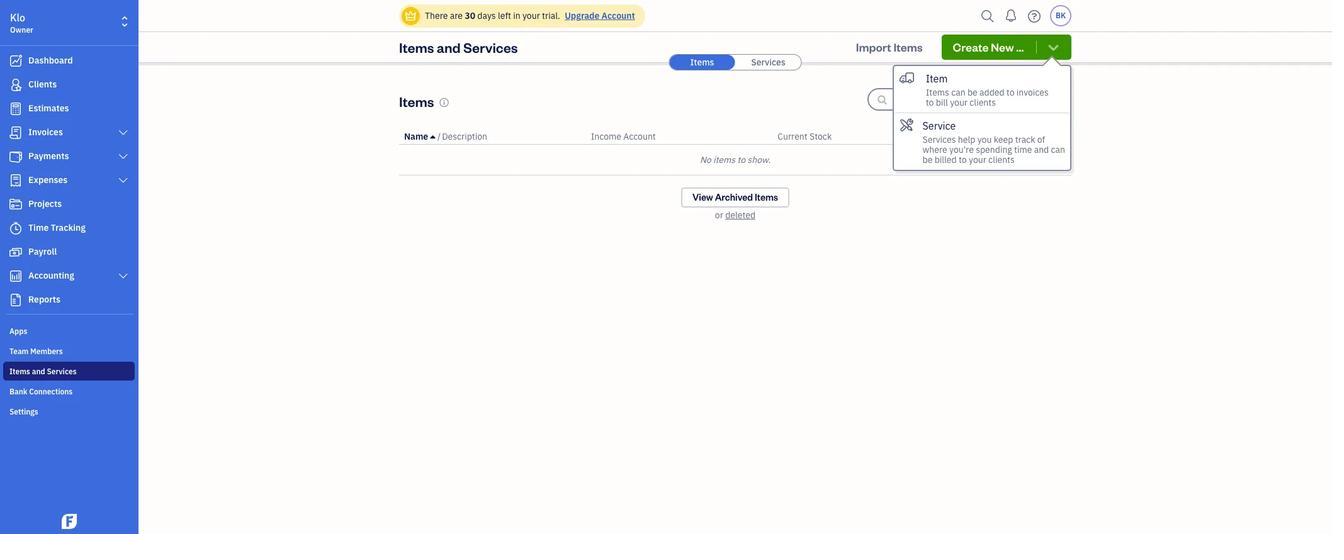 Task type: locate. For each thing, give the bounding box(es) containing it.
0 horizontal spatial your
[[523, 10, 540, 21]]

you're
[[949, 144, 974, 156]]

deleted link
[[725, 210, 756, 221]]

0 horizontal spatial be
[[923, 154, 933, 166]]

bank connections
[[9, 387, 73, 397]]

members
[[30, 347, 63, 356]]

/ right rate
[[1039, 131, 1043, 142]]

new
[[991, 40, 1014, 54]]

time
[[28, 222, 49, 234]]

be left billed
[[923, 154, 933, 166]]

service
[[923, 120, 956, 132]]

1 horizontal spatial /
[[1039, 131, 1043, 142]]

items inside main "element"
[[9, 367, 30, 377]]

apps link
[[3, 322, 135, 341]]

estimates link
[[3, 98, 135, 120]]

items and services
[[399, 38, 518, 56], [9, 367, 77, 377]]

1 vertical spatial items and services
[[9, 367, 77, 377]]

1 vertical spatial can
[[1051, 144, 1065, 156]]

team members link
[[3, 342, 135, 361]]

invoices
[[28, 127, 63, 138]]

0 horizontal spatial /
[[437, 131, 441, 142]]

track
[[1015, 134, 1035, 145]]

2 horizontal spatial and
[[1034, 144, 1049, 156]]

items and services link
[[3, 362, 135, 381]]

0 horizontal spatial can
[[951, 87, 966, 98]]

1 vertical spatial be
[[923, 154, 933, 166]]

item items can be added to invoices to bill your clients
[[926, 72, 1049, 108]]

your inside item items can be added to invoices to bill your clients
[[950, 97, 968, 108]]

items and services up "bank connections"
[[9, 367, 77, 377]]

info image
[[439, 97, 449, 107]]

1 horizontal spatial items and services
[[399, 38, 518, 56]]

rate / taxes
[[1019, 131, 1067, 142]]

clients down keep
[[989, 154, 1015, 166]]

items and services down are
[[399, 38, 518, 56]]

1 chevron large down image from the top
[[117, 128, 129, 138]]

clients up you at top
[[970, 97, 996, 108]]

…
[[1016, 40, 1024, 54]]

be left added on the top
[[968, 87, 978, 98]]

1 vertical spatial your
[[950, 97, 968, 108]]

0 vertical spatial your
[[523, 10, 540, 21]]

0 vertical spatial can
[[951, 87, 966, 98]]

settings
[[9, 407, 38, 417]]

search image
[[978, 7, 998, 25]]

0 horizontal spatial and
[[32, 367, 45, 377]]

chevron large down image up the projects 'link'
[[117, 176, 129, 186]]

0 vertical spatial be
[[968, 87, 978, 98]]

0 vertical spatial and
[[437, 38, 461, 56]]

your right bill
[[950, 97, 968, 108]]

items
[[713, 154, 735, 166]]

chevron large down image inside payments link
[[117, 152, 129, 162]]

dashboard link
[[3, 50, 135, 72]]

1 horizontal spatial can
[[1051, 144, 1065, 156]]

chevron large down image
[[117, 128, 129, 138], [117, 152, 129, 162], [117, 176, 129, 186], [117, 271, 129, 281]]

main element
[[0, 0, 170, 535]]

your down you at top
[[969, 154, 986, 166]]

import
[[856, 40, 891, 54]]

chevron large down image inside the expenses link
[[117, 176, 129, 186]]

0 horizontal spatial items and services
[[9, 367, 77, 377]]

0 vertical spatial items and services
[[399, 38, 518, 56]]

1 vertical spatial and
[[1034, 144, 1049, 156]]

can down the taxes
[[1051, 144, 1065, 156]]

/ right caretup icon
[[437, 131, 441, 142]]

1 horizontal spatial and
[[437, 38, 461, 56]]

account right income
[[623, 131, 656, 142]]

bank connections link
[[3, 382, 135, 401]]

and inside service services help you keep track of where you're spending time and can be billed to your clients
[[1034, 144, 1049, 156]]

income account link
[[591, 131, 656, 142]]

and down rate / taxes
[[1034, 144, 1049, 156]]

items
[[399, 38, 434, 56], [894, 40, 923, 54], [690, 57, 714, 68], [926, 87, 949, 98], [399, 92, 434, 110], [755, 191, 778, 203], [9, 367, 30, 377]]

and down are
[[437, 38, 461, 56]]

services link
[[736, 55, 801, 70]]

apps
[[9, 327, 27, 336]]

accounting
[[28, 270, 74, 281]]

your right the in
[[523, 10, 540, 21]]

project image
[[8, 198, 23, 211]]

your inside service services help you keep track of where you're spending time and can be billed to your clients
[[969, 154, 986, 166]]

upgrade
[[565, 10, 600, 21]]

0 vertical spatial clients
[[970, 97, 996, 108]]

show.
[[748, 154, 771, 166]]

can inside item items can be added to invoices to bill your clients
[[951, 87, 966, 98]]

klo
[[10, 11, 25, 24]]

chevron large down image down invoices link
[[117, 152, 129, 162]]

can
[[951, 87, 966, 98], [1051, 144, 1065, 156]]

timer image
[[8, 222, 23, 235]]

items inside item items can be added to invoices to bill your clients
[[926, 87, 949, 98]]

4 chevron large down image from the top
[[117, 271, 129, 281]]

services inside service services help you keep track of where you're spending time and can be billed to your clients
[[923, 134, 956, 145]]

to right billed
[[959, 154, 967, 166]]

team
[[9, 347, 28, 356]]

2 horizontal spatial your
[[969, 154, 986, 166]]

description
[[442, 131, 487, 142]]

1 horizontal spatial your
[[950, 97, 968, 108]]

there are 30 days left in your trial. upgrade account
[[425, 10, 635, 21]]

1 horizontal spatial be
[[968, 87, 978, 98]]

client image
[[8, 79, 23, 91]]

name
[[404, 131, 428, 142]]

create new …
[[953, 40, 1024, 54]]

and down team members
[[32, 367, 45, 377]]

clients
[[970, 97, 996, 108], [989, 154, 1015, 166]]

account
[[602, 10, 635, 21], [623, 131, 656, 142]]

chevrondown image
[[1046, 41, 1061, 54]]

income account
[[591, 131, 656, 142]]

1 vertical spatial clients
[[989, 154, 1015, 166]]

and inside main "element"
[[32, 367, 45, 377]]

chevron large down image up reports link
[[117, 271, 129, 281]]

3 chevron large down image from the top
[[117, 176, 129, 186]]

current stock
[[778, 131, 832, 142]]

no items to show.
[[700, 154, 771, 166]]

items inside button
[[894, 40, 923, 54]]

time
[[1014, 144, 1032, 156]]

items link
[[670, 55, 735, 70]]

reports
[[28, 294, 60, 305]]

can right bill
[[951, 87, 966, 98]]

services
[[463, 38, 518, 56], [751, 57, 786, 68], [923, 134, 956, 145], [47, 367, 77, 377]]

reports link
[[3, 289, 135, 312]]

2 chevron large down image from the top
[[117, 152, 129, 162]]

and
[[437, 38, 461, 56], [1034, 144, 1049, 156], [32, 367, 45, 377]]

import items
[[856, 40, 923, 54]]

trial.
[[542, 10, 560, 21]]

view archived items link
[[681, 188, 789, 208]]

dashboard image
[[8, 55, 23, 67]]

account right upgrade
[[602, 10, 635, 21]]

2 vertical spatial and
[[32, 367, 45, 377]]

chevron large down image up payments link
[[117, 128, 129, 138]]

caretup image
[[430, 132, 435, 142]]

your
[[523, 10, 540, 21], [950, 97, 968, 108], [969, 154, 986, 166]]

2 vertical spatial your
[[969, 154, 986, 166]]

rate
[[1019, 131, 1037, 142]]

clients inside service services help you keep track of where you're spending time and can be billed to your clients
[[989, 154, 1015, 166]]

be
[[968, 87, 978, 98], [923, 154, 933, 166]]

bk button
[[1050, 5, 1072, 26]]

view archived items or deleted
[[693, 191, 778, 221]]

dashboard
[[28, 55, 73, 66]]



Task type: describe. For each thing, give the bounding box(es) containing it.
settings link
[[3, 402, 135, 421]]

item
[[926, 72, 948, 85]]

report image
[[8, 294, 23, 307]]

services inside main "element"
[[47, 367, 77, 377]]

crown image
[[404, 9, 417, 22]]

where
[[923, 144, 947, 156]]

connections
[[29, 387, 73, 397]]

create new … button
[[942, 35, 1072, 60]]

of
[[1038, 134, 1045, 145]]

can inside service services help you keep track of where you're spending time and can be billed to your clients
[[1051, 144, 1065, 156]]

current
[[778, 131, 808, 142]]

payment image
[[8, 150, 23, 163]]

name link
[[404, 131, 437, 142]]

clients link
[[3, 74, 135, 96]]

chevron large down image for invoices
[[117, 128, 129, 138]]

payments link
[[3, 145, 135, 168]]

payments
[[28, 150, 69, 162]]

bill
[[936, 97, 948, 108]]

projects
[[28, 198, 62, 210]]

time tracking link
[[3, 217, 135, 240]]

no
[[700, 154, 711, 166]]

added
[[980, 87, 1005, 98]]

2 / from the left
[[1039, 131, 1043, 142]]

chart image
[[8, 270, 23, 283]]

tracking
[[51, 222, 86, 234]]

owner
[[10, 25, 33, 35]]

estimate image
[[8, 103, 23, 115]]

klo owner
[[10, 11, 33, 35]]

go to help image
[[1024, 7, 1045, 25]]

deleted
[[725, 210, 756, 221]]

current stock link
[[778, 131, 832, 142]]

30
[[465, 10, 475, 21]]

1 / from the left
[[437, 131, 441, 142]]

1 vertical spatial account
[[623, 131, 656, 142]]

income
[[591, 131, 621, 142]]

archived
[[715, 191, 753, 203]]

0 vertical spatial account
[[602, 10, 635, 21]]

chevron large down image for payments
[[117, 152, 129, 162]]

payroll
[[28, 246, 57, 258]]

rate link
[[1019, 131, 1039, 142]]

to right added on the top
[[1007, 87, 1015, 98]]

estimates
[[28, 103, 69, 114]]

to left bill
[[926, 97, 934, 108]]

expenses link
[[3, 169, 135, 192]]

freshbooks image
[[59, 514, 79, 530]]

to inside service services help you keep track of where you're spending time and can be billed to your clients
[[959, 154, 967, 166]]

projects link
[[3, 193, 135, 216]]

taxes
[[1044, 131, 1067, 142]]

Search text field
[[894, 89, 1070, 110]]

invoices link
[[3, 122, 135, 144]]

invoice image
[[8, 127, 23, 139]]

spending
[[976, 144, 1012, 156]]

keep
[[994, 134, 1013, 145]]

team members
[[9, 347, 63, 356]]

help
[[958, 134, 976, 145]]

clients
[[28, 79, 57, 90]]

accounting link
[[3, 265, 135, 288]]

import items button
[[845, 35, 934, 60]]

stock
[[810, 131, 832, 142]]

chevron large down image for accounting
[[117, 271, 129, 281]]

create new … button
[[942, 35, 1072, 60]]

be inside item items can be added to invoices to bill your clients
[[968, 87, 978, 98]]

in
[[513, 10, 520, 21]]

payroll link
[[3, 241, 135, 264]]

items inside view archived items or deleted
[[755, 191, 778, 203]]

expense image
[[8, 174, 23, 187]]

invoices
[[1017, 87, 1049, 98]]

items and services inside items and services link
[[9, 367, 77, 377]]

time tracking
[[28, 222, 86, 234]]

or
[[715, 210, 723, 221]]

are
[[450, 10, 463, 21]]

bank
[[9, 387, 27, 397]]

billed
[[935, 154, 957, 166]]

to right the 'items'
[[738, 154, 746, 166]]

notifications image
[[1001, 3, 1021, 28]]

chevron large down image for expenses
[[117, 176, 129, 186]]

description link
[[442, 131, 487, 142]]

expenses
[[28, 174, 68, 186]]

there
[[425, 10, 448, 21]]

view
[[693, 191, 713, 203]]

days
[[477, 10, 496, 21]]

money image
[[8, 246, 23, 259]]

clients inside item items can be added to invoices to bill your clients
[[970, 97, 996, 108]]

bk
[[1056, 11, 1066, 20]]

you
[[978, 134, 992, 145]]

service services help you keep track of where you're spending time and can be billed to your clients
[[923, 120, 1065, 166]]

create
[[953, 40, 989, 54]]

be inside service services help you keep track of where you're spending time and can be billed to your clients
[[923, 154, 933, 166]]

upgrade account link
[[562, 10, 635, 21]]



Task type: vqa. For each thing, say whether or not it's contained in the screenshot.
Settings image
no



